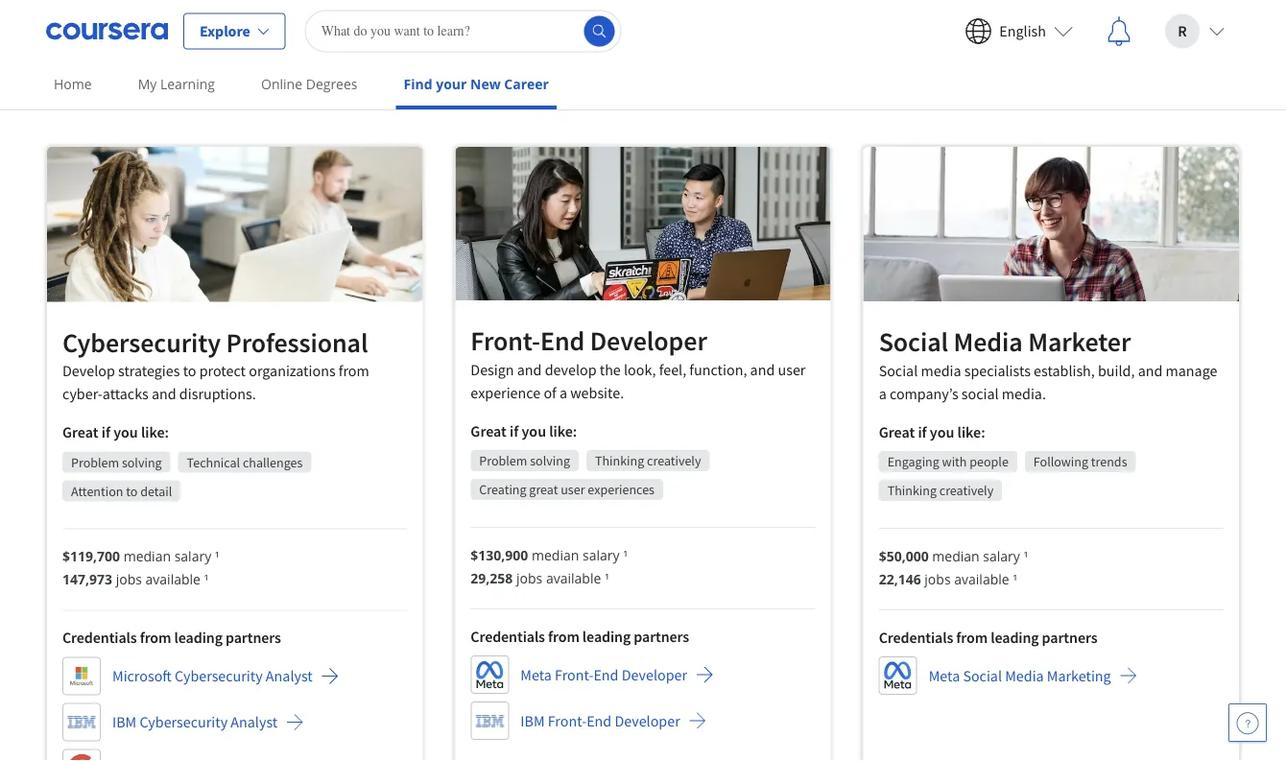 Task type: locate. For each thing, give the bounding box(es) containing it.
credentials from leading partners up meta social media marketing link
[[879, 628, 1098, 647]]

median inside $130,900 median salary ¹ 29,258 jobs available ¹
[[532, 546, 579, 564]]

cybersecurity for microsoft cybersecurity analyst
[[175, 667, 263, 686]]

explore button
[[183, 13, 286, 49]]

1 horizontal spatial median
[[532, 546, 579, 564]]

2 horizontal spatial great if you like:
[[879, 422, 986, 441]]

jobs inside $50,000 median salary ¹ 22,146 jobs available ¹
[[925, 570, 951, 588]]

Software Engineering & IT (13) button
[[391, 69, 584, 100]]

thinking down engaging
[[888, 482, 937, 499]]

$119,700
[[62, 547, 120, 565]]

great down cyber-
[[62, 423, 98, 442]]

great for cybersecurity professional
[[62, 423, 98, 442]]

if down experience on the bottom
[[510, 422, 519, 441]]

available inside $50,000 median salary ¹ 22,146 jobs available ¹
[[954, 570, 1010, 588]]

careers
[[308, 76, 350, 93]]

thinking creatively
[[595, 452, 701, 470], [888, 482, 994, 499]]

2 horizontal spatial great
[[879, 422, 915, 441]]

you up engaging with people in the right bottom of the page
[[930, 422, 955, 441]]

2 vertical spatial developer
[[615, 712, 680, 731]]

cybersecurity professional develop strategies to protect organizations from cyber-attacks and disruptions.
[[62, 325, 369, 404]]

cybersecurity for ibm cybersecurity analyst
[[140, 713, 228, 732]]

if down 'attacks'
[[102, 423, 110, 442]]

developer down "meta front-end developer"
[[615, 712, 680, 731]]

establish,
[[1034, 361, 1095, 380]]

partners up marketing
[[1042, 628, 1098, 647]]

thinking up experiences at the bottom
[[595, 452, 644, 470]]

you
[[522, 422, 546, 441], [930, 422, 955, 441], [113, 423, 138, 442]]

media up specialists
[[954, 325, 1023, 358]]

0 horizontal spatial problem
[[71, 453, 119, 471]]

from right organizations
[[339, 361, 369, 380]]

1 horizontal spatial problem solving
[[479, 452, 570, 470]]

0 horizontal spatial user
[[561, 481, 585, 498]]

median inside $50,000 median salary ¹ 22,146 jobs available ¹
[[932, 547, 980, 565]]

marketer
[[1028, 325, 1131, 358]]

0 horizontal spatial leading
[[174, 628, 223, 647]]

leading up meta social media marketing
[[991, 628, 1039, 647]]

0 horizontal spatial meta
[[521, 665, 552, 685]]

cybersecurity up strategies
[[62, 325, 221, 359]]

thinking
[[595, 452, 644, 470], [888, 482, 937, 499]]

0 vertical spatial end
[[540, 324, 585, 358]]

0 horizontal spatial you
[[113, 423, 138, 442]]

and right build,
[[1138, 361, 1163, 380]]

1 vertical spatial developer
[[622, 665, 687, 685]]

and right function,
[[750, 360, 775, 379]]

end up develop
[[540, 324, 585, 358]]

great if you like:
[[471, 422, 577, 441], [879, 422, 986, 441], [62, 423, 169, 442]]

attacks
[[103, 384, 149, 404]]

0 horizontal spatial a
[[560, 383, 567, 402]]

like: down 'attacks'
[[141, 423, 169, 442]]

organizations
[[249, 361, 336, 380]]

median
[[532, 546, 579, 564], [932, 547, 980, 565], [123, 547, 171, 565]]

2 vertical spatial cybersecurity
[[140, 713, 228, 732]]

(13)
[[550, 76, 572, 93]]

cybersecurity down microsoft cybersecurity analyst link
[[140, 713, 228, 732]]

salary inside $130,900 median salary ¹ 29,258 jobs available ¹
[[583, 546, 620, 564]]

creatively down the with
[[940, 482, 994, 499]]

salary inside $50,000 median salary ¹ 22,146 jobs available ¹
[[983, 547, 1020, 565]]

solving up "great"
[[530, 452, 570, 470]]

ibm down microsoft
[[112, 713, 137, 732]]

to
[[183, 361, 196, 380], [126, 482, 138, 500]]

What do you want to learn? text field
[[305, 10, 622, 52]]

developer up ibm front-end developer
[[622, 665, 687, 685]]

2 horizontal spatial like:
[[958, 422, 986, 441]]

1 vertical spatial user
[[561, 481, 585, 498]]

None button
[[588, 69, 680, 100], [684, 69, 826, 100], [829, 69, 1008, 100], [588, 69, 680, 100], [684, 69, 826, 100], [829, 69, 1008, 100]]

1 vertical spatial social
[[879, 361, 918, 380]]

a left company's
[[879, 384, 887, 403]]

None search field
[[305, 10, 622, 52]]

1 horizontal spatial a
[[879, 384, 887, 403]]

great for front-end developer
[[471, 422, 507, 441]]

end inside front-end developer design and develop the look, feel, function, and user experience of a website.
[[540, 324, 585, 358]]

credentials
[[471, 627, 545, 646], [879, 628, 954, 647], [62, 628, 137, 647]]

0 vertical spatial cybersecurity
[[62, 325, 221, 359]]

attention to detail
[[71, 482, 172, 500]]

problem solving up "great"
[[479, 452, 570, 470]]

0 horizontal spatial if
[[102, 423, 110, 442]]

0 horizontal spatial salary
[[174, 547, 211, 565]]

company's
[[890, 384, 959, 403]]

if
[[510, 422, 519, 441], [918, 422, 927, 441], [102, 423, 110, 442]]

from
[[339, 361, 369, 380], [548, 627, 580, 646], [956, 628, 988, 647], [140, 628, 171, 647]]

0 horizontal spatial like:
[[141, 423, 169, 442]]

great if you like: up engaging with people in the right bottom of the page
[[879, 422, 986, 441]]

leading up "meta front-end developer"
[[583, 627, 631, 646]]

0 horizontal spatial ibm
[[112, 713, 137, 732]]

1 horizontal spatial jobs
[[516, 569, 543, 587]]

credentials from leading partners up meta front-end developer link at the bottom
[[471, 627, 689, 646]]

from up meta front-end developer link at the bottom
[[548, 627, 580, 646]]

1 horizontal spatial you
[[522, 422, 546, 441]]

cybersecurity up ibm cybersecurity analyst
[[175, 667, 263, 686]]

category
[[655, 36, 711, 56]]

0 horizontal spatial solving
[[122, 453, 162, 471]]

2 horizontal spatial credentials from leading partners
[[879, 628, 1098, 647]]

2 horizontal spatial median
[[932, 547, 980, 565]]

problem solving for developer
[[479, 452, 570, 470]]

1 horizontal spatial great if you like:
[[471, 422, 577, 441]]

and inside cybersecurity professional develop strategies to protect organizations from cyber-attacks and disruptions.
[[152, 384, 176, 404]]

1 horizontal spatial partners
[[634, 627, 689, 646]]

great if you like: down 'attacks'
[[62, 423, 169, 442]]

¹
[[623, 546, 628, 564], [1024, 547, 1029, 565], [215, 547, 220, 565], [605, 569, 609, 587], [1013, 570, 1018, 588], [204, 570, 209, 588]]

job
[[631, 36, 652, 56]]

if up engaging
[[918, 422, 927, 441]]

1 horizontal spatial problem
[[479, 452, 527, 470]]

developer inside meta front-end developer link
[[622, 665, 687, 685]]

thinking creatively down engaging with people in the right bottom of the page
[[888, 482, 994, 499]]

challenges
[[243, 453, 303, 471]]

great down experience on the bottom
[[471, 422, 507, 441]]

microsoft cybersecurity analyst link
[[62, 657, 340, 695]]

online degrees
[[261, 75, 358, 93]]

available right 22,146
[[954, 570, 1010, 588]]

1 vertical spatial end
[[594, 665, 619, 685]]

front- up ibm front-end developer link
[[555, 665, 594, 685]]

detail
[[140, 482, 172, 500]]

great if you like: down experience on the bottom
[[471, 422, 577, 441]]

2 horizontal spatial partners
[[1042, 628, 1098, 647]]

credentials up microsoft
[[62, 628, 137, 647]]

partners up "meta front-end developer"
[[634, 627, 689, 646]]

leading for marketer
[[991, 628, 1039, 647]]

1 horizontal spatial meta
[[929, 666, 960, 685]]

end up ibm front-end developer
[[594, 665, 619, 685]]

from up meta social media marketing link
[[956, 628, 988, 647]]

analyst
[[266, 667, 313, 686], [231, 713, 278, 732]]

problem up creating
[[479, 452, 527, 470]]

and
[[517, 360, 542, 379], [750, 360, 775, 379], [1138, 361, 1163, 380], [152, 384, 176, 404]]

0 vertical spatial to
[[183, 361, 196, 380]]

0 horizontal spatial median
[[123, 547, 171, 565]]

thinking creatively up experiences at the bottom
[[595, 452, 701, 470]]

ibm
[[521, 712, 545, 731], [112, 713, 137, 732]]

1 horizontal spatial if
[[510, 422, 519, 441]]

front- inside ibm front-end developer link
[[548, 712, 587, 731]]

problem up attention
[[71, 453, 119, 471]]

engaging with people
[[888, 453, 1009, 470]]

1 horizontal spatial salary
[[583, 546, 620, 564]]

0 horizontal spatial credentials
[[62, 628, 137, 647]]

median inside $119,700 median salary ¹ 147,973 jobs available ¹
[[123, 547, 171, 565]]

and down strategies
[[152, 384, 176, 404]]

1 meta from the left
[[521, 665, 552, 685]]

new
[[470, 75, 501, 93]]

you for front-
[[522, 422, 546, 441]]

ibm down meta front-end developer link at the bottom
[[521, 712, 545, 731]]

1 horizontal spatial ibm
[[521, 712, 545, 731]]

median right $130,900
[[532, 546, 579, 564]]

front- up design
[[471, 324, 540, 358]]

front- inside meta front-end developer link
[[555, 665, 594, 685]]

available inside $119,700 median salary ¹ 147,973 jobs available ¹
[[145, 570, 201, 588]]

ibm inside ibm cybersecurity analyst link
[[112, 713, 137, 732]]

feel,
[[659, 360, 687, 379]]

1 a from the left
[[560, 383, 567, 402]]

partners for media
[[1042, 628, 1098, 647]]

median right $119,700
[[123, 547, 171, 565]]

median for developer
[[532, 546, 579, 564]]

meta for social
[[929, 666, 960, 685]]

median for marketer
[[932, 547, 980, 565]]

problem for front-end developer
[[479, 452, 527, 470]]

1 horizontal spatial leading
[[583, 627, 631, 646]]

partners up "microsoft cybersecurity analyst"
[[226, 628, 281, 647]]

0 vertical spatial user
[[778, 360, 806, 379]]

front-
[[471, 324, 540, 358], [555, 665, 594, 685], [548, 712, 587, 731]]

2 horizontal spatial leading
[[991, 628, 1039, 647]]

2 horizontal spatial salary
[[983, 547, 1020, 565]]

all
[[291, 76, 305, 93]]

0 horizontal spatial partners
[[226, 628, 281, 647]]

1 horizontal spatial credentials
[[471, 627, 545, 646]]

from inside cybersecurity professional develop strategies to protect organizations from cyber-attacks and disruptions.
[[339, 361, 369, 380]]

like:
[[549, 422, 577, 441], [958, 422, 986, 441], [141, 423, 169, 442]]

great if you like: for social
[[879, 422, 986, 441]]

like: up the with
[[958, 422, 986, 441]]

2 horizontal spatial available
[[954, 570, 1010, 588]]

home link
[[46, 62, 100, 106]]

1 vertical spatial analyst
[[231, 713, 278, 732]]

2 horizontal spatial you
[[930, 422, 955, 441]]

jobs right 22,146
[[925, 570, 951, 588]]

credentials down 22,146
[[879, 628, 954, 647]]

available inside $130,900 median salary ¹ 29,258 jobs available ¹
[[546, 569, 601, 587]]

0 horizontal spatial problem solving
[[71, 453, 162, 471]]

online degrees link
[[253, 62, 365, 106]]

jobs right 29,258
[[516, 569, 543, 587]]

end
[[540, 324, 585, 358], [594, 665, 619, 685], [587, 712, 612, 731]]

end down "meta front-end developer"
[[587, 712, 612, 731]]

to left 'detail'
[[126, 482, 138, 500]]

2 horizontal spatial if
[[918, 422, 927, 441]]

ibm inside ibm front-end developer link
[[521, 712, 545, 731]]

user right "great"
[[561, 481, 585, 498]]

cybersecurity inside cybersecurity professional develop strategies to protect organizations from cyber-attacks and disruptions.
[[62, 325, 221, 359]]

and up experience on the bottom
[[517, 360, 542, 379]]

salary inside $119,700 median salary ¹ 147,973 jobs available ¹
[[174, 547, 211, 565]]

$130,900 median salary ¹ 29,258 jobs available ¹
[[471, 546, 628, 587]]

find
[[404, 75, 433, 93]]

salary for developer
[[583, 546, 620, 564]]

great
[[471, 422, 507, 441], [879, 422, 915, 441], [62, 423, 98, 442]]

0 vertical spatial thinking creatively
[[595, 452, 701, 470]]

1 horizontal spatial solving
[[530, 452, 570, 470]]

credentials down 29,258
[[471, 627, 545, 646]]

1 horizontal spatial available
[[546, 569, 601, 587]]

front- down meta front-end developer link at the bottom
[[548, 712, 587, 731]]

developer inside ibm front-end developer link
[[615, 712, 680, 731]]

credentials from leading partners up microsoft cybersecurity analyst link
[[62, 628, 281, 647]]

1 vertical spatial cybersecurity
[[175, 667, 263, 686]]

1 horizontal spatial creatively
[[940, 482, 994, 499]]

1 vertical spatial thinking
[[888, 482, 937, 499]]

meta
[[521, 665, 552, 685], [929, 666, 960, 685]]

leading up microsoft cybersecurity analyst link
[[174, 628, 223, 647]]

great up engaging
[[879, 422, 915, 441]]

2 horizontal spatial jobs
[[925, 570, 951, 588]]

1 vertical spatial front-
[[555, 665, 594, 685]]

solving
[[530, 452, 570, 470], [122, 453, 162, 471]]

to left protect on the top of page
[[183, 361, 196, 380]]

0 vertical spatial media
[[954, 325, 1023, 358]]

option group
[[278, 69, 1008, 100]]

you down 'attacks'
[[113, 423, 138, 442]]

available right 29,258
[[546, 569, 601, 587]]

jobs inside $119,700 median salary ¹ 147,973 jobs available ¹
[[116, 570, 142, 588]]

design
[[471, 360, 514, 379]]

0 horizontal spatial creatively
[[647, 452, 701, 470]]

available for marketer
[[954, 570, 1010, 588]]

front-end developer design and develop the look, feel, function, and user experience of a website.
[[471, 324, 806, 402]]

jobs for develop
[[116, 570, 142, 588]]

social media marketer image
[[864, 147, 1239, 301]]

0 vertical spatial analyst
[[266, 667, 313, 686]]

1 horizontal spatial like:
[[549, 422, 577, 441]]

protect
[[199, 361, 246, 380]]

developer up look,
[[590, 324, 707, 358]]

0 horizontal spatial great if you like:
[[62, 423, 169, 442]]

a right of
[[560, 383, 567, 402]]

partners for professional
[[226, 628, 281, 647]]

solving up 'detail'
[[122, 453, 162, 471]]

$130,900
[[471, 546, 528, 564]]

leading for develop
[[174, 628, 223, 647]]

user right function,
[[778, 360, 806, 379]]

jobs right 147,973
[[116, 570, 142, 588]]

1 vertical spatial thinking creatively
[[888, 482, 994, 499]]

developer for ibm front-end developer
[[615, 712, 680, 731]]

partners for end
[[634, 627, 689, 646]]

a inside social media marketer social media specialists establish, build, and manage a company's social media.
[[879, 384, 887, 403]]

0 horizontal spatial thinking
[[595, 452, 644, 470]]

1 horizontal spatial credentials from leading partners
[[471, 627, 689, 646]]

engineering
[[456, 76, 523, 93]]

front- inside front-end developer design and develop the look, feel, function, and user experience of a website.
[[471, 324, 540, 358]]

2 vertical spatial end
[[587, 712, 612, 731]]

like: for develop
[[141, 423, 169, 442]]

partners
[[634, 627, 689, 646], [1042, 628, 1098, 647], [226, 628, 281, 647]]

2 horizontal spatial credentials
[[879, 628, 954, 647]]

0 horizontal spatial to
[[126, 482, 138, 500]]

0 vertical spatial creatively
[[647, 452, 701, 470]]

2 vertical spatial front-
[[548, 712, 587, 731]]

0 horizontal spatial jobs
[[116, 570, 142, 588]]

1 horizontal spatial great
[[471, 422, 507, 441]]

2 meta from the left
[[929, 666, 960, 685]]

problem
[[479, 452, 527, 470], [71, 453, 119, 471]]

from up microsoft
[[140, 628, 171, 647]]

1 horizontal spatial user
[[778, 360, 806, 379]]

0 vertical spatial front-
[[471, 324, 540, 358]]

available right 147,973
[[145, 570, 201, 588]]

147,973
[[62, 570, 112, 588]]

you down of
[[522, 422, 546, 441]]

ibm front-end developer link
[[471, 702, 707, 740]]

0 horizontal spatial great
[[62, 423, 98, 442]]

2 a from the left
[[879, 384, 887, 403]]

explore
[[200, 22, 250, 41]]

0 horizontal spatial credentials from leading partners
[[62, 628, 281, 647]]

median right $50,000
[[932, 547, 980, 565]]

jobs inside $130,900 median salary ¹ 29,258 jobs available ¹
[[516, 569, 543, 587]]

0 horizontal spatial available
[[145, 570, 201, 588]]

problem solving for develop
[[71, 453, 162, 471]]

0 vertical spatial developer
[[590, 324, 707, 358]]

great if you like: for cybersecurity
[[62, 423, 169, 442]]

salary
[[583, 546, 620, 564], [983, 547, 1020, 565], [174, 547, 211, 565]]

credentials for social
[[879, 628, 954, 647]]

r
[[1178, 22, 1187, 41]]

media left marketing
[[1005, 666, 1044, 685]]

cybersecurity
[[62, 325, 221, 359], [175, 667, 263, 686], [140, 713, 228, 732]]

from for social media marketer
[[956, 628, 988, 647]]

$50,000
[[879, 547, 929, 565]]

problem solving up attention to detail
[[71, 453, 162, 471]]

people
[[970, 453, 1009, 470]]

like: down of
[[549, 422, 577, 441]]

1 horizontal spatial to
[[183, 361, 196, 380]]

creatively up experiences at the bottom
[[647, 452, 701, 470]]



Task type: vqa. For each thing, say whether or not it's contained in the screenshot.
bottommost business
no



Task type: describe. For each thing, give the bounding box(es) containing it.
a inside front-end developer design and develop the look, feel, function, and user experience of a website.
[[560, 383, 567, 402]]

22,146
[[879, 570, 921, 588]]

your
[[436, 75, 467, 93]]

website.
[[570, 383, 624, 402]]

option group containing all careers (29)
[[278, 69, 1008, 100]]

with
[[942, 453, 967, 470]]

technical challenges
[[187, 453, 303, 471]]

credentials for cybersecurity
[[62, 628, 137, 647]]

ibm front-end developer
[[521, 712, 680, 731]]

ibm cybersecurity analyst link
[[62, 703, 304, 741]]

leading for developer
[[583, 627, 631, 646]]

to inside cybersecurity professional develop strategies to protect organizations from cyber-attacks and disruptions.
[[183, 361, 196, 380]]

learning
[[160, 75, 215, 93]]

develop
[[545, 360, 597, 379]]

$50,000 median salary ¹ 22,146 jobs available ¹
[[879, 547, 1029, 588]]

meta social media marketing link
[[879, 657, 1138, 695]]

career
[[504, 75, 549, 93]]

great
[[529, 481, 558, 498]]

coursera image
[[46, 16, 168, 47]]

software engineering & it (13)
[[403, 76, 572, 93]]

my learning
[[138, 75, 215, 93]]

like: for marketer
[[958, 422, 986, 441]]

and inside social media marketer social media specialists establish, build, and manage a company's social media.
[[1138, 361, 1163, 380]]

disruptions.
[[179, 384, 256, 404]]

credentials from leading partners for develop
[[62, 628, 281, 647]]

from for cybersecurity professional
[[140, 628, 171, 647]]

social media marketer social media specialists establish, build, and manage a company's social media.
[[879, 325, 1218, 403]]

developer inside front-end developer design and develop the look, feel, function, and user experience of a website.
[[590, 324, 707, 358]]

jobs for marketer
[[925, 570, 951, 588]]

creating great user experiences
[[479, 481, 655, 498]]

jobs for developer
[[516, 569, 543, 587]]

r button
[[1150, 0, 1240, 62]]

help center image
[[1236, 711, 1260, 734]]

strategies
[[118, 361, 180, 380]]

marketing
[[1047, 666, 1111, 685]]

end for ibm
[[587, 712, 612, 731]]

available for developer
[[546, 569, 601, 587]]

the
[[600, 360, 621, 379]]

my learning link
[[130, 62, 223, 106]]

median for develop
[[123, 547, 171, 565]]

2 vertical spatial social
[[963, 666, 1002, 685]]

available for develop
[[145, 570, 201, 588]]

professional
[[226, 325, 368, 359]]

attention
[[71, 482, 123, 500]]

salary for marketer
[[983, 547, 1020, 565]]

meta front-end developer
[[521, 665, 687, 685]]

degrees
[[306, 75, 358, 93]]

solving for developer
[[530, 452, 570, 470]]

&
[[526, 76, 534, 93]]

filter by job category
[[575, 36, 711, 56]]

1 vertical spatial to
[[126, 482, 138, 500]]

home
[[54, 75, 92, 93]]

microsoft cybersecurity analyst
[[112, 667, 313, 686]]

0 vertical spatial social
[[879, 325, 948, 358]]

social
[[962, 384, 999, 403]]

end for meta
[[594, 665, 619, 685]]

credentials from leading partners for marketer
[[879, 628, 1098, 647]]

29,258
[[471, 569, 513, 587]]

if for cybersecurity
[[102, 423, 110, 442]]

$119,700 median salary ¹ 147,973 jobs available ¹
[[62, 547, 220, 588]]

specialists
[[965, 361, 1031, 380]]

ibm for develop
[[112, 713, 137, 732]]

1 vertical spatial creatively
[[940, 482, 994, 499]]

meta front-end developer link
[[471, 656, 714, 694]]

meta social media marketing
[[929, 666, 1111, 685]]

analyst for microsoft cybersecurity analyst
[[266, 667, 313, 686]]

(29)
[[353, 76, 375, 93]]

credentials for front-
[[471, 627, 545, 646]]

filter
[[575, 36, 609, 56]]

microsoft
[[112, 667, 172, 686]]

0 vertical spatial thinking
[[595, 452, 644, 470]]

front- for meta
[[555, 665, 594, 685]]

english button
[[950, 0, 1089, 62]]

following trends
[[1034, 453, 1128, 470]]

if for social
[[918, 422, 927, 441]]

function,
[[690, 360, 747, 379]]

you for cybersecurity
[[113, 423, 138, 442]]

trends
[[1091, 453, 1128, 470]]

of
[[544, 383, 557, 402]]

media inside social media marketer social media specialists establish, build, and manage a company's social media.
[[954, 325, 1023, 358]]

great if you like: for front-
[[471, 422, 577, 441]]

from for front-end developer
[[548, 627, 580, 646]]

great for social media marketer
[[879, 422, 915, 441]]

front- for ibm
[[548, 712, 587, 731]]

manage
[[1166, 361, 1218, 380]]

experience
[[471, 383, 541, 402]]

user inside front-end developer design and develop the look, feel, function, and user experience of a website.
[[778, 360, 806, 379]]

1 horizontal spatial thinking creatively
[[888, 482, 994, 499]]

salary for develop
[[174, 547, 211, 565]]

english
[[1000, 22, 1046, 41]]

like: for developer
[[549, 422, 577, 441]]

my
[[138, 75, 157, 93]]

find your new career
[[404, 75, 549, 93]]

solving for develop
[[122, 453, 162, 471]]

0 horizontal spatial thinking creatively
[[595, 452, 701, 470]]

cybersecurity analyst image
[[47, 147, 423, 302]]

find your new career link
[[396, 62, 557, 109]]

meta for front-
[[521, 665, 552, 685]]

technical
[[187, 453, 240, 471]]

creating
[[479, 481, 527, 498]]

developer for meta front-end developer
[[622, 665, 687, 685]]

build,
[[1098, 361, 1135, 380]]

1 horizontal spatial thinking
[[888, 482, 937, 499]]

all careers (29)
[[291, 76, 375, 93]]

develop
[[62, 361, 115, 380]]

analyst for ibm cybersecurity analyst
[[231, 713, 278, 732]]

you for social
[[930, 422, 955, 441]]

by
[[612, 36, 628, 56]]

software
[[403, 76, 453, 93]]

if for front-
[[510, 422, 519, 441]]

1 vertical spatial media
[[1005, 666, 1044, 685]]

look,
[[624, 360, 656, 379]]

following
[[1034, 453, 1089, 470]]

engaging
[[888, 453, 940, 470]]

problem for cybersecurity professional
[[71, 453, 119, 471]]

media.
[[1002, 384, 1046, 403]]

online
[[261, 75, 302, 93]]

cyber-
[[62, 384, 103, 404]]

ibm for developer
[[521, 712, 545, 731]]

media
[[921, 361, 961, 380]]

credentials from leading partners for developer
[[471, 627, 689, 646]]

ibm cybersecurity analyst
[[112, 713, 278, 732]]

All Careers (29) button
[[278, 69, 387, 100]]

experiences
[[588, 481, 655, 498]]



